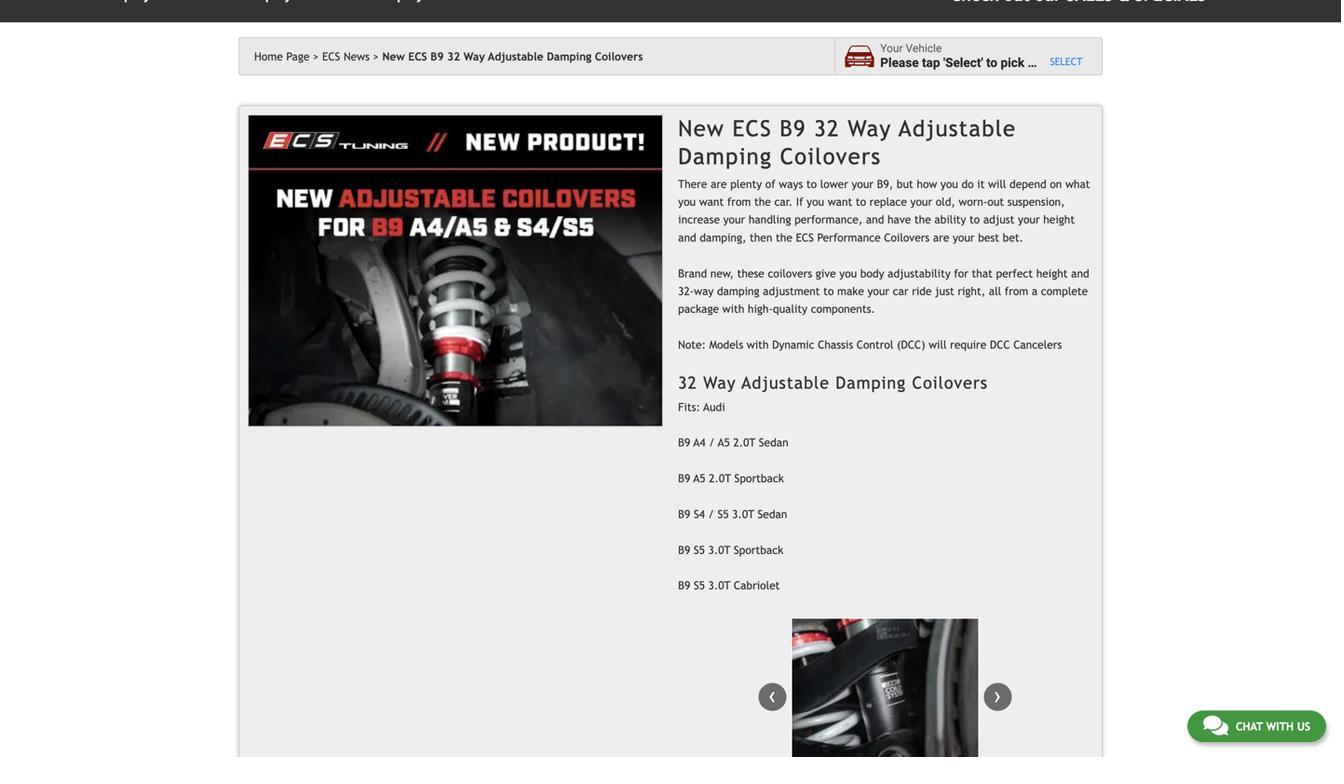Task type: vqa. For each thing, say whether or not it's contained in the screenshot.
ES#4005135 - 018163ECS02KT -  MK4 Performance Aluminum Radiator - With Installation Kit - Direct-fit upgrade! Featuring a 26% increase in cooling system capacity along with a durable, all aluminum construction. Includes new radiator mounts, fan switch seal and coolant. - ECS - Audi Volkswagen Image
no



Task type: locate. For each thing, give the bounding box(es) containing it.
/
[[709, 436, 715, 449], [708, 508, 714, 521]]

0 horizontal spatial new
[[382, 50, 405, 63]]

ecs news
[[322, 50, 370, 63]]

new up there
[[678, 115, 725, 141]]

0 vertical spatial sedan
[[759, 436, 789, 449]]

height inside there are plenty of ways to lower your b9, but how you do it will depend on what you want from the car. if you want to replace your old, worn-out suspension, increase your handling performance, and have the ability to adjust your height and damping, then the ecs performance coilovers are your best bet.
[[1043, 213, 1075, 226]]

1 want from the left
[[699, 195, 724, 208]]

0 horizontal spatial 32
[[447, 50, 460, 63]]

b9 s5 3.0t cabriolet
[[678, 579, 780, 592]]

from down perfect
[[1005, 285, 1028, 298]]

and up "complete"
[[1071, 267, 1089, 280]]

models
[[709, 338, 743, 351]]

b9 s5 3.0t sportback
[[678, 543, 783, 556]]

will right (dcc)
[[929, 338, 947, 351]]

/ right the "s4" at the right bottom of page
[[708, 508, 714, 521]]

1 vertical spatial damping
[[678, 143, 772, 169]]

0 horizontal spatial new ecs b9 32 way adjustable damping coilovers
[[382, 50, 643, 63]]

way inside new ecs b9 32 way adjustable damping coilovers
[[848, 115, 892, 141]]

b9,
[[877, 177, 893, 190]]

0 horizontal spatial with
[[722, 302, 744, 315]]

b9 down b9 s5 3.0t sportback
[[678, 579, 690, 592]]

height up "complete"
[[1036, 267, 1068, 280]]

1 horizontal spatial adjustable
[[742, 373, 830, 392]]

1 horizontal spatial way
[[703, 373, 736, 392]]

ability
[[934, 213, 966, 226]]

1 horizontal spatial new ecs b9 32 way adjustable damping coilovers
[[678, 115, 1016, 169]]

the right have
[[914, 213, 931, 226]]

to inside brand new, these coilovers give you body adjustability for that perfect height and 32-way damping adjustment to make your car ride just right, all from a complete package with high-quality components.
[[823, 285, 834, 298]]

your inside brand new, these coilovers give you body adjustability for that perfect height and 32-way damping adjustment to make your car ride just right, all from a complete package with high-quality components.
[[867, 285, 889, 298]]

the
[[754, 195, 771, 208], [914, 213, 931, 226], [776, 231, 792, 244]]

32-
[[678, 285, 694, 298]]

s5 down the "s4" at the right bottom of page
[[694, 543, 705, 556]]

2 horizontal spatial with
[[1266, 720, 1294, 733]]

0 vertical spatial new
[[382, 50, 405, 63]]

0 vertical spatial adjustable
[[488, 50, 543, 63]]

0 vertical spatial damping
[[547, 50, 592, 63]]

want up increase
[[699, 195, 724, 208]]

damping inside new ecs b9 32 way adjustable damping coilovers
[[678, 143, 772, 169]]

a right 'pick'
[[1028, 55, 1035, 70]]

0 horizontal spatial will
[[929, 338, 947, 351]]

what
[[1065, 177, 1090, 190]]

2 horizontal spatial the
[[914, 213, 931, 226]]

and down replace at the top right
[[866, 213, 884, 226]]

note: models with dynamic chassis control (dcc) will require dcc cancelers
[[678, 338, 1062, 351]]

the down the handling
[[776, 231, 792, 244]]

your down body
[[867, 285, 889, 298]]

audi
[[703, 400, 725, 413]]

2 horizontal spatial adjustable
[[899, 115, 1016, 141]]

1 vertical spatial sportback
[[734, 543, 783, 556]]

2 vertical spatial damping
[[836, 373, 906, 392]]

a
[[1028, 55, 1035, 70], [1032, 285, 1038, 298]]

2 horizontal spatial 32
[[814, 115, 840, 141]]

1 vertical spatial way
[[848, 115, 892, 141]]

are down the ability
[[933, 231, 949, 244]]

ecs
[[322, 50, 340, 63], [408, 50, 427, 63], [732, 115, 772, 141], [796, 231, 814, 244]]

b9 for b9 a4 / a5 2.0t sedan
[[678, 436, 690, 449]]

1 horizontal spatial damping
[[678, 143, 772, 169]]

0 vertical spatial 3.0t
[[732, 508, 754, 521]]

sportback down the b9 a4 / a5 2.0t sedan
[[734, 472, 784, 485]]

0 vertical spatial height
[[1043, 213, 1075, 226]]

3.0t for cabriolet
[[708, 579, 731, 592]]

will inside there are plenty of ways to lower your b9, but how you do it will depend on what you want from the car. if you want to replace your old, worn-out suspension, increase your handling performance, and have the ability to adjust your height and damping, then the ecs performance coilovers are your best bet.
[[988, 177, 1006, 190]]

0 vertical spatial sportback
[[734, 472, 784, 485]]

b9 up the b9 s4 / s5 3.0t sedan
[[678, 472, 690, 485]]

s5 right the "s4" at the right bottom of page
[[718, 508, 729, 521]]

b9 for b9 s5 3.0t cabriolet
[[678, 579, 690, 592]]

1 horizontal spatial 2.0t
[[733, 436, 756, 449]]

2.0t
[[733, 436, 756, 449], [709, 472, 731, 485]]

ecs left the news
[[322, 50, 340, 63]]

to down worn-
[[970, 213, 980, 226]]

2 vertical spatial and
[[1071, 267, 1089, 280]]

/ right a4
[[709, 436, 715, 449]]

with left us
[[1266, 720, 1294, 733]]

components.
[[811, 302, 875, 315]]

1 vertical spatial new
[[678, 115, 725, 141]]

›
[[994, 683, 1001, 708]]

you up old,
[[941, 177, 958, 190]]

1 vertical spatial are
[[933, 231, 949, 244]]

1 horizontal spatial want
[[828, 195, 852, 208]]

bet.
[[1003, 231, 1024, 244]]

of
[[765, 177, 776, 190]]

will right it
[[988, 177, 1006, 190]]

performance,
[[794, 213, 863, 226]]

'select'
[[943, 55, 983, 70]]

give
[[816, 267, 836, 280]]

2 vertical spatial s5
[[694, 579, 705, 592]]

1 horizontal spatial 32
[[678, 373, 697, 392]]

you inside brand new, these coilovers give you body adjustability for that perfect height and 32-way damping adjustment to make your car ride just right, all from a complete package with high-quality components.
[[839, 267, 857, 280]]

with
[[722, 302, 744, 315], [747, 338, 769, 351], [1266, 720, 1294, 733]]

the up the handling
[[754, 195, 771, 208]]

0 vertical spatial the
[[754, 195, 771, 208]]

your
[[852, 177, 874, 190], [910, 195, 932, 208], [723, 213, 745, 226], [1018, 213, 1040, 226], [953, 231, 975, 244], [867, 285, 889, 298]]

new ecs b9 32 way adjustable damping coilovers
[[382, 50, 643, 63], [678, 115, 1016, 169]]

0 vertical spatial with
[[722, 302, 744, 315]]

to down give
[[823, 285, 834, 298]]

0 vertical spatial from
[[727, 195, 751, 208]]

s5
[[718, 508, 729, 521], [694, 543, 705, 556], [694, 579, 705, 592]]

your left b9,
[[852, 177, 874, 190]]

handling
[[749, 213, 791, 226]]

32
[[447, 50, 460, 63], [814, 115, 840, 141], [678, 373, 697, 392]]

‹ link
[[758, 683, 786, 711]]

from down plenty
[[727, 195, 751, 208]]

way
[[464, 50, 485, 63], [848, 115, 892, 141], [703, 373, 736, 392]]

0 horizontal spatial the
[[754, 195, 771, 208]]

with down damping
[[722, 302, 744, 315]]

it
[[977, 177, 985, 190]]

0 vertical spatial will
[[988, 177, 1006, 190]]

your up damping,
[[723, 213, 745, 226]]

1 vertical spatial with
[[747, 338, 769, 351]]

a down perfect
[[1032, 285, 1038, 298]]

1 vertical spatial from
[[1005, 285, 1028, 298]]

performance
[[817, 231, 881, 244]]

0 horizontal spatial way
[[464, 50, 485, 63]]

select link
[[1050, 56, 1083, 68]]

1 horizontal spatial will
[[988, 177, 1006, 190]]

you up make in the right top of the page
[[839, 267, 857, 280]]

you
[[941, 177, 958, 190], [678, 195, 696, 208], [807, 195, 824, 208], [839, 267, 857, 280]]

0 horizontal spatial adjustable
[[488, 50, 543, 63]]

b9 left a4
[[678, 436, 690, 449]]

new right the news
[[382, 50, 405, 63]]

chassis
[[818, 338, 853, 351]]

0 horizontal spatial damping
[[547, 50, 592, 63]]

0 horizontal spatial and
[[678, 231, 696, 244]]

2.0t up b9 a5 2.0t sportback in the right of the page
[[733, 436, 756, 449]]

your down the ability
[[953, 231, 975, 244]]

0 vertical spatial and
[[866, 213, 884, 226]]

ecs inside there are plenty of ways to lower your b9, but how you do it will depend on what you want from the car. if you want to replace your old, worn-out suspension, increase your handling performance, and have the ability to adjust your height and damping, then the ecs performance coilovers are your best bet.
[[796, 231, 814, 244]]

3.0t down b9 a5 2.0t sportback in the right of the page
[[732, 508, 754, 521]]

with inside brand new, these coilovers give you body adjustability for that perfect height and 32-way damping adjustment to make your car ride just right, all from a complete package with high-quality components.
[[722, 302, 744, 315]]

1 vertical spatial sedan
[[758, 508, 787, 521]]

1 horizontal spatial a5
[[718, 436, 730, 449]]

sedan up b9 a5 2.0t sportback in the right of the page
[[759, 436, 789, 449]]

0 horizontal spatial want
[[699, 195, 724, 208]]

adjustable inside new ecs b9 32 way adjustable damping coilovers
[[899, 115, 1016, 141]]

2 horizontal spatial way
[[848, 115, 892, 141]]

2 vertical spatial 3.0t
[[708, 579, 731, 592]]

your
[[880, 42, 903, 55]]

0 vertical spatial a
[[1028, 55, 1035, 70]]

tap
[[922, 55, 940, 70]]

old,
[[936, 195, 955, 208]]

and down increase
[[678, 231, 696, 244]]

all
[[989, 285, 1001, 298]]

comments image
[[1203, 714, 1228, 737]]

1 horizontal spatial new
[[678, 115, 725, 141]]

best
[[978, 231, 999, 244]]

1 vertical spatial /
[[708, 508, 714, 521]]

a inside your vehicle please tap 'select' to pick a vehicle
[[1028, 55, 1035, 70]]

a5 down a4
[[693, 472, 706, 485]]

0 vertical spatial s5
[[718, 508, 729, 521]]

sportback up cabriolet on the bottom
[[734, 543, 783, 556]]

with right models
[[747, 338, 769, 351]]

ecs news link
[[322, 50, 379, 63]]

ecs down the performance,
[[796, 231, 814, 244]]

b9
[[431, 50, 444, 63], [780, 115, 806, 141], [678, 436, 690, 449], [678, 472, 690, 485], [678, 508, 690, 521], [678, 543, 690, 556], [678, 579, 690, 592]]

damping
[[547, 50, 592, 63], [678, 143, 772, 169], [836, 373, 906, 392]]

will
[[988, 177, 1006, 190], [929, 338, 947, 351]]

2 vertical spatial way
[[703, 373, 736, 392]]

2.0t up the b9 s4 / s5 3.0t sedan
[[709, 472, 731, 485]]

way
[[694, 285, 714, 298]]

sedan down b9 a5 2.0t sportback in the right of the page
[[758, 508, 787, 521]]

your vehicle please tap 'select' to pick a vehicle
[[880, 42, 1078, 70]]

2 horizontal spatial damping
[[836, 373, 906, 392]]

1 vertical spatial 32
[[814, 115, 840, 141]]

new
[[382, 50, 405, 63], [678, 115, 725, 141]]

b9 left the "s4" at the right bottom of page
[[678, 508, 690, 521]]

0 vertical spatial /
[[709, 436, 715, 449]]

0 horizontal spatial a5
[[693, 472, 706, 485]]

coilovers
[[595, 50, 643, 63], [780, 143, 881, 169], [884, 231, 930, 244], [912, 373, 988, 392]]

b9 up b9 s5 3.0t cabriolet
[[678, 543, 690, 556]]

0 vertical spatial are
[[711, 177, 727, 190]]

height down suspension,
[[1043, 213, 1075, 226]]

note:
[[678, 338, 706, 351]]

1 vertical spatial a
[[1032, 285, 1038, 298]]

3.0t
[[732, 508, 754, 521], [708, 543, 731, 556], [708, 579, 731, 592]]

there are plenty of ways to lower your b9, but how you do it will depend on what you want from the car. if you want to replace your old, worn-out suspension, increase your handling performance, and have the ability to adjust your height and damping, then the ecs performance coilovers are your best bet.
[[678, 177, 1090, 244]]

s5 down b9 s5 3.0t sportback
[[694, 579, 705, 592]]

0 horizontal spatial from
[[727, 195, 751, 208]]

want down lower
[[828, 195, 852, 208]]

increase
[[678, 213, 720, 226]]

0 horizontal spatial are
[[711, 177, 727, 190]]

1 vertical spatial s5
[[694, 543, 705, 556]]

your down suspension,
[[1018, 213, 1040, 226]]

to left 'pick'
[[986, 55, 998, 70]]

ecs up plenty
[[732, 115, 772, 141]]

2 vertical spatial with
[[1266, 720, 1294, 733]]

b9 up ways
[[780, 115, 806, 141]]

dcc
[[990, 338, 1010, 351]]

ride
[[912, 285, 932, 298]]

if
[[796, 195, 803, 208]]

0 horizontal spatial 2.0t
[[709, 472, 731, 485]]

then
[[750, 231, 772, 244]]

3.0t left cabriolet on the bottom
[[708, 579, 731, 592]]

a5 right a4
[[718, 436, 730, 449]]

1 vertical spatial a5
[[693, 472, 706, 485]]

0 vertical spatial way
[[464, 50, 485, 63]]

1 vertical spatial height
[[1036, 267, 1068, 280]]

0 vertical spatial 32
[[447, 50, 460, 63]]

a5
[[718, 436, 730, 449], [693, 472, 706, 485]]

1 vertical spatial will
[[929, 338, 947, 351]]

2 vertical spatial the
[[776, 231, 792, 244]]

b9 right the news
[[431, 50, 444, 63]]

3.0t up b9 s5 3.0t cabriolet
[[708, 543, 731, 556]]

are right there
[[711, 177, 727, 190]]

1 vertical spatial 3.0t
[[708, 543, 731, 556]]

1 horizontal spatial from
[[1005, 285, 1028, 298]]

and
[[866, 213, 884, 226], [678, 231, 696, 244], [1071, 267, 1089, 280]]

2 horizontal spatial and
[[1071, 267, 1089, 280]]

height
[[1043, 213, 1075, 226], [1036, 267, 1068, 280]]

adjustable
[[488, 50, 543, 63], [899, 115, 1016, 141], [742, 373, 830, 392]]

1 vertical spatial adjustable
[[899, 115, 1016, 141]]

are
[[711, 177, 727, 190], [933, 231, 949, 244]]

from inside brand new, these coilovers give you body adjustability for that perfect height and 32-way damping adjustment to make your car ride just right, all from a complete package with high-quality components.
[[1005, 285, 1028, 298]]

your down how
[[910, 195, 932, 208]]

depend
[[1010, 177, 1047, 190]]

from
[[727, 195, 751, 208], [1005, 285, 1028, 298]]



Task type: describe. For each thing, give the bounding box(es) containing it.
‹
[[769, 683, 776, 708]]

sedan for b9 a4 / a5 2.0t sedan
[[759, 436, 789, 449]]

with inside chat with us link
[[1266, 720, 1294, 733]]

b9 inside new ecs b9 32 way adjustable damping coilovers
[[780, 115, 806, 141]]

ecs inside new ecs b9 32 way adjustable damping coilovers
[[732, 115, 772, 141]]

coilovers
[[768, 267, 812, 280]]

perfect
[[996, 267, 1033, 280]]

home page
[[254, 50, 310, 63]]

a inside brand new, these coilovers give you body adjustability for that perfect height and 32-way damping adjustment to make your car ride just right, all from a complete package with high-quality components.
[[1032, 285, 1038, 298]]

b9 for b9 s4 / s5 3.0t sedan
[[678, 508, 690, 521]]

select
[[1050, 56, 1083, 67]]

1 vertical spatial the
[[914, 213, 931, 226]]

worn-
[[959, 195, 988, 208]]

› link
[[984, 683, 1012, 711]]

cabriolet
[[734, 579, 780, 592]]

quality
[[773, 302, 808, 315]]

chat
[[1236, 720, 1263, 733]]

complete
[[1041, 285, 1088, 298]]

dynamic
[[772, 338, 814, 351]]

32 inside new ecs b9 32 way adjustable damping coilovers
[[814, 115, 840, 141]]

1 vertical spatial and
[[678, 231, 696, 244]]

to right ways
[[806, 177, 817, 190]]

/ for s5
[[708, 508, 714, 521]]

out
[[988, 195, 1004, 208]]

and inside brand new, these coilovers give you body adjustability for that perfect height and 32-way damping adjustment to make your car ride just right, all from a complete package with high-quality components.
[[1071, 267, 1089, 280]]

plenty
[[730, 177, 762, 190]]

home
[[254, 50, 283, 63]]

on
[[1050, 177, 1062, 190]]

0 vertical spatial a5
[[718, 436, 730, 449]]

32 way adjustable damping coilovers
[[678, 373, 988, 392]]

do
[[962, 177, 974, 190]]

right,
[[958, 285, 985, 298]]

s4
[[694, 508, 705, 521]]

1 horizontal spatial are
[[933, 231, 949, 244]]

lower
[[820, 177, 848, 190]]

fits: audi
[[678, 400, 725, 413]]

1 horizontal spatial and
[[866, 213, 884, 226]]

2 vertical spatial adjustable
[[742, 373, 830, 392]]

there
[[678, 177, 707, 190]]

2 vertical spatial 32
[[678, 373, 697, 392]]

us
[[1297, 720, 1310, 733]]

just
[[935, 285, 954, 298]]

body
[[860, 267, 884, 280]]

suspension,
[[1007, 195, 1065, 208]]

home page link
[[254, 50, 319, 63]]

require
[[950, 338, 987, 351]]

from inside there are plenty of ways to lower your b9, but how you do it will depend on what you want from the car. if you want to replace your old, worn-out suspension, increase your handling performance, and have the ability to adjust your height and damping, then the ecs performance coilovers are your best bet.
[[727, 195, 751, 208]]

0 vertical spatial new ecs b9 32 way adjustable damping coilovers
[[382, 50, 643, 63]]

b9 a5 2.0t sportback
[[678, 472, 784, 485]]

1 horizontal spatial the
[[776, 231, 792, 244]]

1 vertical spatial new ecs b9 32 way adjustable damping coilovers
[[678, 115, 1016, 169]]

coilovers inside there are plenty of ways to lower your b9, but how you do it will depend on what you want from the car. if you want to replace your old, worn-out suspension, increase your handling performance, and have the ability to adjust your height and damping, then the ecs performance coilovers are your best bet.
[[884, 231, 930, 244]]

3.0t for sportback
[[708, 543, 731, 556]]

brand new, these coilovers give you body adjustability for that perfect height and 32-way damping adjustment to make your car ride just right, all from a complete package with high-quality components.
[[678, 267, 1089, 315]]

adjust
[[983, 213, 1015, 226]]

1 vertical spatial 2.0t
[[709, 472, 731, 485]]

(dcc)
[[897, 338, 925, 351]]

car.
[[774, 195, 793, 208]]

/ for a5
[[709, 436, 715, 449]]

car
[[893, 285, 909, 298]]

sportback for b9 s5 3.0t sportback
[[734, 543, 783, 556]]

sedan for b9 s4 / s5 3.0t sedan
[[758, 508, 787, 521]]

that
[[972, 267, 993, 280]]

chat with us
[[1236, 720, 1310, 733]]

2 want from the left
[[828, 195, 852, 208]]

news
[[344, 50, 370, 63]]

adjustment
[[763, 285, 820, 298]]

to left replace at the top right
[[856, 195, 866, 208]]

b9 for b9 a5 2.0t sportback
[[678, 472, 690, 485]]

control
[[857, 338, 893, 351]]

please
[[880, 55, 919, 70]]

pick
[[1001, 55, 1025, 70]]

ecs right the news
[[408, 50, 427, 63]]

new inside new ecs b9 32 way adjustable damping coilovers
[[678, 115, 725, 141]]

make
[[837, 285, 864, 298]]

b9 a4 / a5 2.0t sedan
[[678, 436, 789, 449]]

height inside brand new, these coilovers give you body adjustability for that perfect height and 32-way damping adjustment to make your car ride just right, all from a complete package with high-quality components.
[[1036, 267, 1068, 280]]

but
[[897, 177, 913, 190]]

replace
[[870, 195, 907, 208]]

b9 for b9 s5 3.0t sportback
[[678, 543, 690, 556]]

0 vertical spatial 2.0t
[[733, 436, 756, 449]]

vehicle
[[1038, 55, 1078, 70]]

you down there
[[678, 195, 696, 208]]

vehicle
[[906, 42, 942, 55]]

b9 s4 / s5 3.0t sedan
[[678, 508, 787, 521]]

sportback for b9 a5 2.0t sportback
[[734, 472, 784, 485]]

for
[[954, 267, 968, 280]]

a4
[[693, 436, 706, 449]]

you right if
[[807, 195, 824, 208]]

damping,
[[700, 231, 746, 244]]

cancelers
[[1013, 338, 1062, 351]]

damping
[[717, 285, 760, 298]]

these
[[737, 267, 764, 280]]

chat with us link
[[1187, 711, 1326, 742]]

s5 for sportback
[[694, 543, 705, 556]]

how
[[917, 177, 937, 190]]

package
[[678, 302, 719, 315]]

ways
[[779, 177, 803, 190]]

1 horizontal spatial with
[[747, 338, 769, 351]]

to inside your vehicle please tap 'select' to pick a vehicle
[[986, 55, 998, 70]]

fits:
[[678, 400, 700, 413]]

have
[[888, 213, 911, 226]]

s5 for cabriolet
[[694, 579, 705, 592]]

page
[[286, 50, 310, 63]]

adjustability
[[888, 267, 951, 280]]

new,
[[710, 267, 734, 280]]

high-
[[748, 302, 773, 315]]



